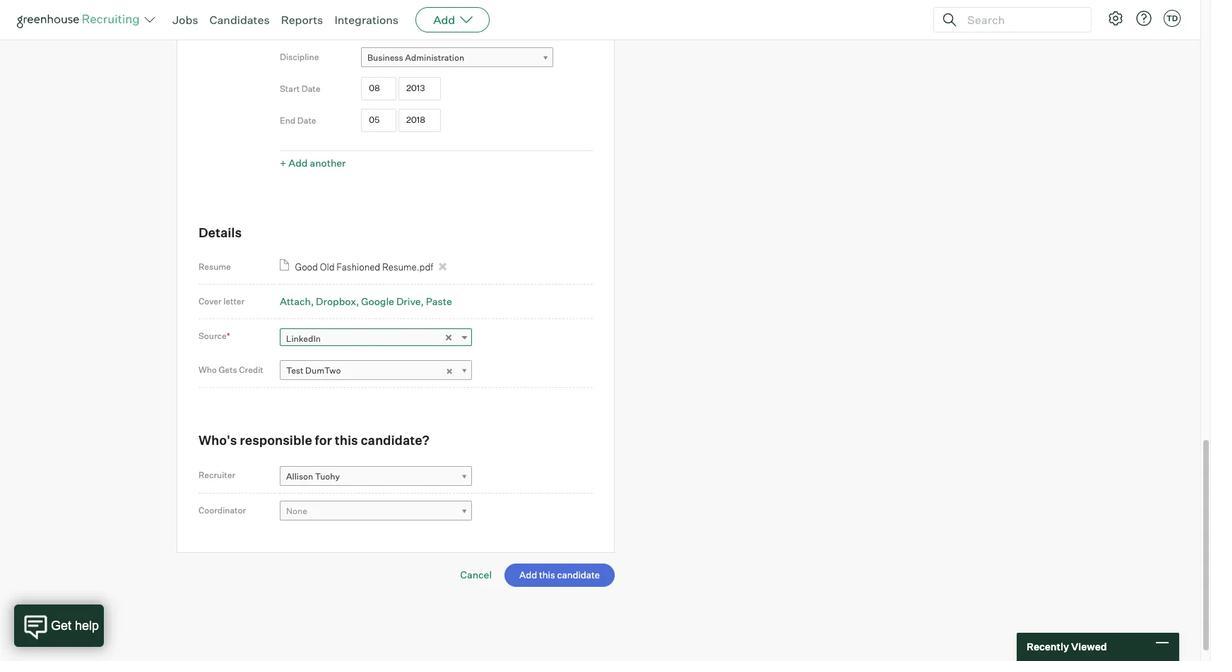Task type: describe. For each thing, give the bounding box(es) containing it.
date for start date
[[302, 83, 320, 94]]

cancel link
[[460, 569, 492, 581]]

reports link
[[281, 13, 323, 27]]

0 horizontal spatial degree
[[280, 20, 309, 30]]

tuohy
[[315, 471, 340, 482]]

attach
[[280, 296, 311, 308]]

allison tuohy
[[286, 471, 340, 482]]

add button
[[416, 7, 490, 33]]

+ add another link
[[280, 157, 346, 169]]

greenhouse recruiting image
[[17, 11, 144, 28]]

for
[[315, 433, 332, 448]]

td button
[[1164, 10, 1181, 27]]

administration
[[405, 52, 464, 63]]

fashioned
[[337, 262, 380, 273]]

attach dropbox google drive paste
[[280, 296, 452, 308]]

linkedin
[[286, 333, 321, 344]]

credit
[[239, 364, 263, 375]]

cover
[[199, 296, 222, 307]]

good
[[295, 262, 318, 273]]

allison tuohy link
[[280, 466, 472, 487]]

master's degree
[[367, 20, 433, 31]]

jobs link
[[172, 13, 198, 27]]

good old fashioned resume.pdf
[[295, 262, 433, 273]]

recently
[[1027, 641, 1069, 653]]

this
[[335, 433, 358, 448]]

td button
[[1161, 7, 1184, 30]]

attach link
[[280, 296, 314, 308]]

google drive link
[[361, 296, 424, 308]]

1 horizontal spatial degree
[[404, 20, 433, 31]]

gets
[[219, 364, 237, 375]]

dropbox link
[[316, 296, 359, 308]]

drive
[[396, 296, 421, 308]]

add inside education element
[[289, 157, 308, 169]]

mm text field for start date
[[361, 77, 396, 100]]

end
[[280, 115, 296, 126]]

+ add another
[[280, 157, 346, 169]]

Search text field
[[964, 10, 1078, 30]]

who gets credit
[[199, 364, 263, 375]]

responsible
[[240, 433, 312, 448]]

business
[[367, 52, 403, 63]]

recently viewed
[[1027, 641, 1107, 653]]

candidates
[[210, 13, 270, 27]]

letter
[[223, 296, 245, 307]]



Task type: vqa. For each thing, say whether or not it's contained in the screenshot.
1st + Add another 'link'
no



Task type: locate. For each thing, give the bounding box(es) containing it.
1 vertical spatial mm text field
[[361, 109, 396, 132]]

candidates link
[[210, 13, 270, 27]]

1 mm text field from the top
[[361, 77, 396, 100]]

who's
[[199, 433, 237, 448]]

start date
[[280, 83, 320, 94]]

test
[[286, 366, 304, 376]]

add inside add popup button
[[433, 13, 455, 27]]

source *
[[199, 331, 230, 342]]

date
[[302, 83, 320, 94], [297, 115, 316, 126]]

date for end date
[[297, 115, 316, 126]]

0 vertical spatial date
[[302, 83, 320, 94]]

resume
[[199, 262, 231, 272]]

source
[[199, 331, 227, 342]]

*
[[227, 331, 230, 342]]

test dumtwo link
[[280, 361, 472, 381]]

linkedin link
[[280, 328, 472, 349]]

mm text field down "business"
[[361, 77, 396, 100]]

2 mm text field from the top
[[361, 109, 396, 132]]

degree up "business administration"
[[404, 20, 433, 31]]

paste
[[426, 296, 452, 308]]

who's responsible for this candidate?
[[199, 433, 430, 448]]

old
[[320, 262, 335, 273]]

cover letter
[[199, 296, 245, 307]]

paste link
[[426, 296, 452, 308]]

add
[[433, 13, 455, 27], [289, 157, 308, 169]]

none
[[286, 506, 307, 517]]

coordinator
[[199, 505, 246, 516]]

jobs
[[172, 13, 198, 27]]

master's degree link
[[361, 15, 553, 36]]

details
[[199, 225, 242, 240]]

YYYY text field
[[399, 77, 441, 100]]

mm text field for end date
[[361, 109, 396, 132]]

dumtwo
[[305, 366, 341, 376]]

allison
[[286, 471, 313, 482]]

another
[[310, 157, 346, 169]]

candidate?
[[361, 433, 430, 448]]

YYYY text field
[[399, 109, 441, 132]]

None submit
[[505, 564, 615, 588]]

add up administration
[[433, 13, 455, 27]]

business administration link
[[361, 47, 553, 68]]

google
[[361, 296, 394, 308]]

business administration
[[367, 52, 464, 63]]

add right +
[[289, 157, 308, 169]]

dropbox
[[316, 296, 356, 308]]

who
[[199, 364, 217, 375]]

end date
[[280, 115, 316, 126]]

start
[[280, 83, 300, 94]]

viewed
[[1071, 641, 1107, 653]]

+
[[280, 157, 286, 169]]

master's
[[367, 20, 402, 31]]

None file field
[[17, 615, 196, 630], [0, 633, 179, 648], [17, 615, 196, 630], [0, 633, 179, 648]]

0 vertical spatial add
[[433, 13, 455, 27]]

1 vertical spatial date
[[297, 115, 316, 126]]

1 horizontal spatial add
[[433, 13, 455, 27]]

cancel
[[460, 569, 492, 581]]

none link
[[280, 501, 472, 522]]

discipline
[[280, 52, 319, 62]]

test dumtwo
[[286, 366, 341, 376]]

mm text field left yyyy text field on the left top of the page
[[361, 109, 396, 132]]

date right end
[[297, 115, 316, 126]]

recruiter
[[199, 470, 235, 481]]

degree up discipline
[[280, 20, 309, 30]]

MM text field
[[361, 77, 396, 100], [361, 109, 396, 132]]

integrations link
[[335, 13, 399, 27]]

0 vertical spatial mm text field
[[361, 77, 396, 100]]

configure image
[[1107, 10, 1124, 27]]

education element
[[280, 0, 593, 173]]

td
[[1167, 13, 1178, 23]]

0 horizontal spatial add
[[289, 157, 308, 169]]

integrations
[[335, 13, 399, 27]]

reports
[[281, 13, 323, 27]]

degree
[[280, 20, 309, 30], [404, 20, 433, 31]]

1 vertical spatial add
[[289, 157, 308, 169]]

resume.pdf
[[382, 262, 433, 273]]

date right 'start'
[[302, 83, 320, 94]]



